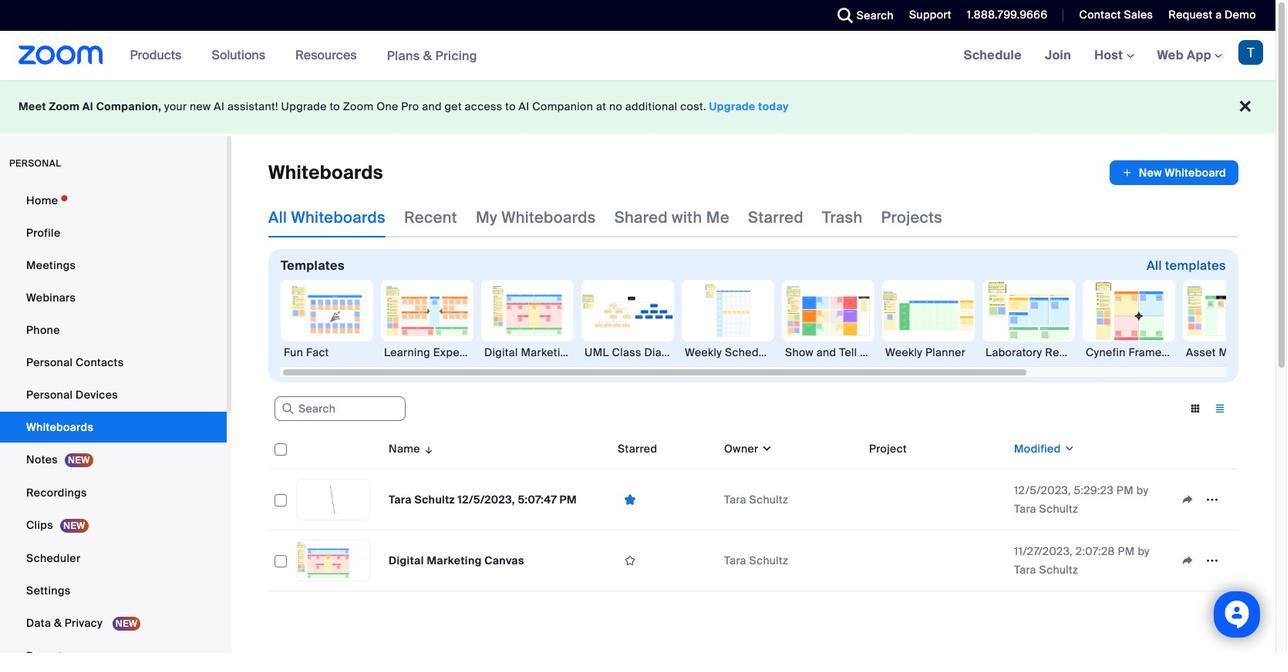 Task type: locate. For each thing, give the bounding box(es) containing it.
2 horizontal spatial ai
[[519, 100, 530, 113]]

1 personal from the top
[[26, 356, 73, 370]]

0 vertical spatial personal
[[26, 356, 73, 370]]

all inside button
[[1147, 258, 1162, 274]]

0 horizontal spatial weekly
[[685, 346, 722, 359]]

weekly for weekly schedule
[[685, 346, 722, 359]]

whiteboards application
[[268, 160, 1239, 185]]

weekly planner
[[886, 346, 966, 359]]

scheduler link
[[0, 543, 227, 574]]

tara
[[389, 493, 412, 507], [724, 493, 747, 507], [1014, 502, 1037, 516], [724, 554, 747, 568], [1014, 563, 1037, 577]]

1 vertical spatial a
[[885, 346, 891, 359]]

0 vertical spatial digital marketing canvas
[[484, 346, 616, 359]]

settings
[[26, 584, 71, 598]]

support
[[910, 8, 952, 22]]

uml class diagram element
[[582, 345, 689, 360]]

0 horizontal spatial &
[[54, 616, 62, 630]]

all up "templates"
[[268, 208, 287, 228]]

1.888.799.9666
[[967, 8, 1048, 22]]

1 horizontal spatial zoom
[[343, 100, 374, 113]]

digital
[[484, 346, 518, 359], [389, 554, 424, 568]]

0 horizontal spatial upgrade
[[281, 100, 327, 113]]

app
[[1187, 47, 1212, 63]]

project
[[869, 442, 907, 456]]

zoom left 'one'
[[343, 100, 374, 113]]

share image
[[1176, 493, 1200, 507], [1176, 554, 1200, 568]]

whiteboards down personal devices at bottom left
[[26, 420, 93, 434]]

1 horizontal spatial digital
[[484, 346, 518, 359]]

personal inside "link"
[[26, 388, 73, 402]]

privacy
[[65, 616, 103, 630]]

meet zoom ai companion, footer
[[0, 80, 1276, 133]]

and inside button
[[817, 346, 837, 359]]

clips link
[[0, 510, 227, 542]]

tara schultz for tara schultz 12/5/2023, 5:07:47 pm
[[724, 493, 789, 507]]

0 vertical spatial all
[[268, 208, 287, 228]]

new
[[1139, 166, 1163, 180]]

join
[[1045, 47, 1072, 63]]

1 horizontal spatial weekly
[[886, 346, 923, 359]]

show and tell with a twist element
[[782, 345, 921, 360]]

weekly planner element
[[883, 345, 975, 360]]

uml class diagram button
[[582, 280, 689, 360]]

& inside "personal menu" "menu"
[[54, 616, 62, 630]]

weekly schedule element
[[682, 345, 775, 360]]

schedule down "1.888.799.9666"
[[964, 47, 1022, 63]]

0 vertical spatial with
[[672, 208, 703, 228]]

1 vertical spatial digital marketing canvas
[[389, 554, 524, 568]]

2 cell from the top
[[863, 531, 1008, 592]]

and left get
[[422, 100, 442, 113]]

with left me in the right top of the page
[[672, 208, 703, 228]]

tara schultz for digital marketing canvas
[[724, 554, 789, 568]]

profile
[[26, 226, 61, 240]]

0 horizontal spatial a
[[885, 346, 891, 359]]

1 to from the left
[[330, 100, 340, 113]]

& inside the product information navigation
[[423, 47, 432, 64]]

0 horizontal spatial digital
[[389, 554, 424, 568]]

me
[[706, 208, 730, 228]]

share image up more options for digital marketing canvas image
[[1176, 493, 1200, 507]]

whiteboards up "templates"
[[291, 208, 386, 228]]

&
[[423, 47, 432, 64], [54, 616, 62, 630]]

weekly inside button
[[685, 346, 722, 359]]

0 vertical spatial marketing
[[521, 346, 574, 359]]

laboratory report element
[[983, 345, 1081, 360]]

whiteboards inside 'application'
[[268, 160, 383, 184]]

banner
[[0, 31, 1276, 81]]

personal inside personal contacts link
[[26, 356, 73, 370]]

a left demo
[[1216, 8, 1222, 22]]

request a demo link
[[1157, 0, 1276, 31], [1169, 8, 1257, 22]]

personal
[[26, 356, 73, 370], [26, 388, 73, 402]]

0 vertical spatial by
[[1137, 484, 1149, 498]]

0 vertical spatial and
[[422, 100, 442, 113]]

planner
[[926, 346, 966, 359]]

by right 2:07:28
[[1138, 545, 1150, 559]]

pm right the 5:29:23
[[1117, 484, 1134, 498]]

down image
[[1061, 441, 1075, 457]]

1 vertical spatial starred
[[618, 442, 658, 456]]

pm inside 11/27/2023, 2:07:28 pm by tara schultz
[[1118, 545, 1135, 559]]

host
[[1095, 47, 1127, 63]]

0 horizontal spatial 12/5/2023,
[[458, 493, 515, 507]]

settings link
[[0, 576, 227, 606]]

schedule left show
[[725, 346, 775, 359]]

all whiteboards
[[268, 208, 386, 228]]

marketing inside button
[[521, 346, 574, 359]]

join link
[[1034, 31, 1083, 80]]

fun fact element
[[281, 345, 373, 360]]

ai right new
[[214, 100, 225, 113]]

grid mode, not selected image
[[1183, 402, 1208, 416]]

share image down more options for tara schultz 12/5/2023, 5:07:47 pm icon
[[1176, 554, 1200, 568]]

1 horizontal spatial schedule
[[964, 47, 1022, 63]]

my
[[476, 208, 498, 228]]

zoom
[[49, 100, 80, 113], [343, 100, 374, 113]]

& for pricing
[[423, 47, 432, 64]]

by right the 5:29:23
[[1137, 484, 1149, 498]]

2 tara schultz from the top
[[724, 554, 789, 568]]

schultz
[[415, 493, 455, 507], [750, 493, 789, 507], [1040, 502, 1079, 516], [750, 554, 789, 568], [1040, 563, 1079, 577]]

solutions button
[[212, 31, 272, 80]]

0 horizontal spatial marketing
[[427, 554, 482, 568]]

1 vertical spatial share image
[[1176, 554, 1200, 568]]

name
[[389, 442, 420, 456]]

canvas
[[496, 346, 535, 359], [577, 346, 616, 359], [485, 554, 524, 568]]

profile picture image
[[1239, 40, 1264, 65]]

schedule inside button
[[725, 346, 775, 359]]

phone link
[[0, 315, 227, 346]]

digital marketing canvas element
[[481, 345, 616, 360]]

1 horizontal spatial and
[[817, 346, 837, 359]]

weekly inside "button"
[[886, 346, 923, 359]]

home link
[[0, 185, 227, 216]]

whiteboards link
[[0, 412, 227, 443]]

1 share image from the top
[[1176, 493, 1200, 507]]

0 horizontal spatial all
[[268, 208, 287, 228]]

with inside button
[[860, 346, 882, 359]]

ai left companion
[[519, 100, 530, 113]]

pm right 2:07:28
[[1118, 545, 1135, 559]]

1 weekly from the left
[[685, 346, 722, 359]]

a
[[1216, 8, 1222, 22], [885, 346, 891, 359]]

meetings link
[[0, 250, 227, 281]]

2 share image from the top
[[1176, 554, 1200, 568]]

1 horizontal spatial marketing
[[521, 346, 574, 359]]

and
[[422, 100, 442, 113], [817, 346, 837, 359]]

digital inside digital marketing canvas element
[[484, 346, 518, 359]]

2 personal from the top
[[26, 388, 73, 402]]

tara schultz
[[724, 493, 789, 507], [724, 554, 789, 568]]

1 vertical spatial tara schultz
[[724, 554, 789, 568]]

personal contacts
[[26, 356, 124, 370]]

0 horizontal spatial to
[[330, 100, 340, 113]]

all for all whiteboards
[[268, 208, 287, 228]]

upgrade down the product information navigation
[[281, 100, 327, 113]]

tabs of all whiteboard page tab list
[[268, 197, 943, 238]]

weekly planner button
[[883, 280, 975, 360]]

& right plans
[[423, 47, 432, 64]]

zoom right meet
[[49, 100, 80, 113]]

pm
[[1117, 484, 1134, 498], [560, 493, 577, 507], [1118, 545, 1135, 559]]

owner
[[724, 442, 759, 456]]

pm for 11/27/2023, 2:07:28 pm by tara schultz
[[1118, 545, 1135, 559]]

3 ai from the left
[[519, 100, 530, 113]]

0 vertical spatial &
[[423, 47, 432, 64]]

ai left companion,
[[82, 100, 93, 113]]

0 vertical spatial digital
[[484, 346, 518, 359]]

modified button
[[1014, 441, 1075, 457]]

meetings navigation
[[952, 31, 1276, 81]]

uml class diagram
[[585, 346, 689, 359]]

1 horizontal spatial with
[[860, 346, 882, 359]]

phone
[[26, 323, 60, 337]]

2 weekly from the left
[[886, 346, 923, 359]]

1 horizontal spatial to
[[506, 100, 516, 113]]

additional
[[626, 100, 678, 113]]

zoom logo image
[[19, 46, 103, 65]]

asset management
[[1186, 346, 1288, 359]]

personal down personal contacts
[[26, 388, 73, 402]]

my whiteboards
[[476, 208, 596, 228]]

0 horizontal spatial schedule
[[725, 346, 775, 359]]

1 vertical spatial and
[[817, 346, 837, 359]]

0 horizontal spatial zoom
[[49, 100, 80, 113]]

0 vertical spatial starred
[[748, 208, 804, 228]]

webinars link
[[0, 282, 227, 313]]

& right data
[[54, 616, 62, 630]]

canvas for digital marketing canvas element
[[577, 346, 616, 359]]

arrow down image
[[420, 440, 435, 458]]

with inside tabs of all whiteboard page tab list
[[672, 208, 703, 228]]

modified
[[1014, 442, 1061, 456]]

upgrade
[[281, 100, 327, 113], [709, 100, 756, 113]]

and left the tell
[[817, 346, 837, 359]]

all for all templates
[[1147, 258, 1162, 274]]

0 horizontal spatial and
[[422, 100, 442, 113]]

by inside 11/27/2023, 2:07:28 pm by tara schultz
[[1138, 545, 1150, 559]]

starred down whiteboards 'application'
[[748, 208, 804, 228]]

pm right 5:07:47 at the bottom left
[[560, 493, 577, 507]]

1 tara schultz from the top
[[724, 493, 789, 507]]

1 horizontal spatial 12/5/2023,
[[1014, 484, 1071, 498]]

1 horizontal spatial all
[[1147, 258, 1162, 274]]

2 ai from the left
[[214, 100, 225, 113]]

cell
[[863, 470, 1008, 531], [863, 531, 1008, 592]]

recordings link
[[0, 478, 227, 508]]

by inside 12/5/2023, 5:29:23 pm by tara schultz
[[1137, 484, 1149, 498]]

templates
[[1166, 258, 1227, 274]]

0 horizontal spatial ai
[[82, 100, 93, 113]]

upgrade right cost.
[[709, 100, 756, 113]]

1 horizontal spatial upgrade
[[709, 100, 756, 113]]

1 vertical spatial personal
[[26, 388, 73, 402]]

schedule link
[[952, 31, 1034, 80]]

personal for personal contacts
[[26, 356, 73, 370]]

& for privacy
[[54, 616, 62, 630]]

learning
[[384, 346, 430, 359]]

1 vertical spatial with
[[860, 346, 882, 359]]

12/5/2023, inside 12/5/2023, 5:29:23 pm by tara schultz
[[1014, 484, 1071, 498]]

fun fact button
[[281, 280, 373, 360]]

1 vertical spatial by
[[1138, 545, 1150, 559]]

0 vertical spatial tara schultz
[[724, 493, 789, 507]]

more options for digital marketing canvas image
[[1200, 554, 1225, 568]]

marketing down tara schultz 12/5/2023, 5:07:47 pm
[[427, 554, 482, 568]]

1 horizontal spatial starred
[[748, 208, 804, 228]]

templates
[[281, 258, 345, 274]]

1.888.799.9666 button up schedule link
[[967, 8, 1048, 22]]

tara inside 12/5/2023, 5:29:23 pm by tara schultz
[[1014, 502, 1037, 516]]

12/5/2023, down modified popup button
[[1014, 484, 1071, 498]]

web app button
[[1158, 47, 1223, 63]]

0 vertical spatial schedule
[[964, 47, 1022, 63]]

shared
[[615, 208, 668, 228]]

by
[[1137, 484, 1149, 498], [1138, 545, 1150, 559]]

all inside tab list
[[268, 208, 287, 228]]

to right access
[[506, 100, 516, 113]]

pm for 12/5/2023, 5:29:23 pm by tara schultz
[[1117, 484, 1134, 498]]

pm inside 12/5/2023, 5:29:23 pm by tara schultz
[[1117, 484, 1134, 498]]

whiteboards up all whiteboards
[[268, 160, 383, 184]]

1.888.799.9666 button up join
[[956, 0, 1052, 31]]

0 vertical spatial a
[[1216, 8, 1222, 22]]

1 vertical spatial all
[[1147, 258, 1162, 274]]

all templates button
[[1147, 254, 1227, 278]]

1 horizontal spatial &
[[423, 47, 432, 64]]

all left templates
[[1147, 258, 1162, 274]]

pricing
[[435, 47, 477, 64]]

marketing left uml
[[521, 346, 574, 359]]

to down resources dropdown button
[[330, 100, 340, 113]]

1 vertical spatial &
[[54, 616, 62, 630]]

0 vertical spatial share image
[[1176, 493, 1200, 507]]

personal down phone
[[26, 356, 73, 370]]

0 horizontal spatial starred
[[618, 442, 658, 456]]

at
[[596, 100, 606, 113]]

1 cell from the top
[[863, 470, 1008, 531]]

12/5/2023, left 5:07:47 at the bottom left
[[458, 493, 515, 507]]

1 vertical spatial schedule
[[725, 346, 775, 359]]

1 horizontal spatial ai
[[214, 100, 225, 113]]

0 horizontal spatial with
[[672, 208, 703, 228]]

application
[[268, 429, 1251, 603], [1176, 488, 1233, 511], [1176, 549, 1233, 572]]

weekly
[[685, 346, 722, 359], [886, 346, 923, 359]]

with right the tell
[[860, 346, 882, 359]]

digital marketing canvas
[[484, 346, 616, 359], [389, 554, 524, 568]]

starred up click to unstar the whiteboard tara schultz 12/5/2023, 5:07:47 pm icon
[[618, 442, 658, 456]]

data & privacy link
[[0, 608, 227, 640]]

whiteboards
[[268, 160, 383, 184], [291, 208, 386, 228], [502, 208, 596, 228], [26, 420, 93, 434]]

a left twist
[[885, 346, 891, 359]]



Task type: vqa. For each thing, say whether or not it's contained in the screenshot.
1st menu item from the top
no



Task type: describe. For each thing, give the bounding box(es) containing it.
solutions
[[212, 47, 265, 63]]

schultz inside 11/27/2023, 2:07:28 pm by tara schultz
[[1040, 563, 1079, 577]]

12/5/2023, 5:29:23 pm by tara schultz
[[1014, 484, 1149, 516]]

whiteboard
[[1165, 166, 1227, 180]]

by for 12/5/2023, 5:29:23 pm by tara schultz
[[1137, 484, 1149, 498]]

one
[[377, 100, 399, 113]]

banner containing products
[[0, 31, 1276, 81]]

resources
[[296, 47, 357, 63]]

1 ai from the left
[[82, 100, 93, 113]]

experience
[[433, 346, 493, 359]]

personal
[[9, 157, 61, 170]]

application containing name
[[268, 429, 1251, 603]]

canvas for learning experience canvas element
[[496, 346, 535, 359]]

fact
[[306, 346, 329, 359]]

a inside button
[[885, 346, 891, 359]]

fun fact
[[284, 346, 329, 359]]

assistant!
[[228, 100, 278, 113]]

schultz inside 12/5/2023, 5:29:23 pm by tara schultz
[[1040, 502, 1079, 516]]

today
[[759, 100, 789, 113]]

1 zoom from the left
[[49, 100, 80, 113]]

learning experience canvas element
[[381, 345, 535, 360]]

web
[[1158, 47, 1184, 63]]

products button
[[130, 31, 189, 80]]

access
[[465, 100, 503, 113]]

asset management button
[[1183, 280, 1288, 360]]

5:07:47
[[518, 493, 557, 507]]

by for 11/27/2023, 2:07:28 pm by tara schultz
[[1138, 545, 1150, 559]]

owner button
[[724, 441, 773, 457]]

request a demo
[[1169, 8, 1257, 22]]

thumbnail of digital marketing canvas image
[[297, 541, 370, 581]]

weekly for weekly planner
[[886, 346, 923, 359]]

products
[[130, 47, 182, 63]]

search
[[857, 8, 894, 22]]

recordings
[[26, 486, 87, 500]]

more options for tara schultz 12/5/2023, 5:07:47 pm image
[[1200, 493, 1225, 507]]

get
[[445, 100, 462, 113]]

product information navigation
[[119, 31, 489, 81]]

digital marketing canvas inside button
[[484, 346, 616, 359]]

profile link
[[0, 218, 227, 248]]

tara schultz 12/5/2023, 5:07:47 pm
[[389, 493, 577, 507]]

laboratory report
[[986, 346, 1081, 359]]

learning experience canvas
[[384, 346, 535, 359]]

tara inside 11/27/2023, 2:07:28 pm by tara schultz
[[1014, 563, 1037, 577]]

application for 11/27/2023, 2:07:28 pm by tara schultz
[[1176, 549, 1233, 572]]

11/27/2023,
[[1014, 545, 1073, 559]]

cynefin framework button
[[1083, 280, 1187, 360]]

5:29:23
[[1074, 484, 1114, 498]]

plans & pricing
[[387, 47, 477, 64]]

diagram
[[644, 346, 689, 359]]

11/27/2023, 2:07:28 pm by tara schultz
[[1014, 545, 1150, 577]]

thumbnail of tara schultz 12/5/2023, 5:07:47 pm image
[[297, 480, 370, 520]]

notes
[[26, 453, 58, 467]]

click to star the whiteboard digital marketing canvas image
[[618, 554, 643, 568]]

cynefin framework element
[[1083, 345, 1187, 360]]

and inside the meet zoom ai companion, footer
[[422, 100, 442, 113]]

resources button
[[296, 31, 364, 80]]

scheduler
[[26, 552, 81, 565]]

twist
[[894, 346, 921, 359]]

report
[[1046, 346, 1081, 359]]

your
[[164, 100, 187, 113]]

host button
[[1095, 47, 1134, 63]]

1 upgrade from the left
[[281, 100, 327, 113]]

starred inside tabs of all whiteboard page tab list
[[748, 208, 804, 228]]

cell for 11/27/2023,
[[863, 531, 1008, 592]]

cost.
[[681, 100, 707, 113]]

personal menu menu
[[0, 185, 227, 653]]

companion,
[[96, 100, 161, 113]]

1 vertical spatial digital
[[389, 554, 424, 568]]

cell for 12/5/2023,
[[863, 470, 1008, 531]]

2 upgrade from the left
[[709, 100, 756, 113]]

down image
[[759, 441, 773, 457]]

2:07:28
[[1076, 545, 1115, 559]]

laboratory report button
[[983, 280, 1081, 360]]

class
[[612, 346, 642, 359]]

clips
[[26, 518, 53, 532]]

management
[[1219, 346, 1288, 359]]

shared with me
[[615, 208, 730, 228]]

1 vertical spatial marketing
[[427, 554, 482, 568]]

framework
[[1129, 346, 1187, 359]]

list mode, selected image
[[1208, 402, 1233, 416]]

notes link
[[0, 444, 227, 476]]

whiteboards inside "personal menu" "menu"
[[26, 420, 93, 434]]

digital marketing canvas button
[[481, 280, 616, 360]]

projects
[[881, 208, 943, 228]]

pro
[[401, 100, 419, 113]]

meet
[[19, 100, 46, 113]]

fun
[[284, 346, 303, 359]]

cynefin framework
[[1086, 346, 1187, 359]]

show
[[785, 346, 814, 359]]

add image
[[1122, 165, 1133, 181]]

asset management element
[[1183, 345, 1288, 360]]

contact sales
[[1080, 8, 1154, 22]]

contacts
[[76, 356, 124, 370]]

devices
[[76, 388, 118, 402]]

schedule inside meetings navigation
[[964, 47, 1022, 63]]

upgrade today link
[[709, 100, 789, 113]]

data & privacy
[[26, 616, 105, 630]]

new whiteboard
[[1139, 166, 1227, 180]]

click to unstar the whiteboard tara schultz 12/5/2023, 5:07:47 pm image
[[618, 493, 643, 507]]

webinars
[[26, 291, 76, 305]]

personal for personal devices
[[26, 388, 73, 402]]

companion
[[533, 100, 593, 113]]

2 zoom from the left
[[343, 100, 374, 113]]

personal devices
[[26, 388, 118, 402]]

laboratory
[[986, 346, 1043, 359]]

cynefin
[[1086, 346, 1126, 359]]

weekly schedule
[[685, 346, 775, 359]]

all templates
[[1147, 258, 1227, 274]]

demo
[[1225, 8, 1257, 22]]

whiteboards right my
[[502, 208, 596, 228]]

Search text field
[[275, 397, 406, 421]]

no
[[609, 100, 623, 113]]

tell
[[839, 346, 857, 359]]

personal devices link
[[0, 380, 227, 410]]

request
[[1169, 8, 1213, 22]]

plans
[[387, 47, 420, 64]]

share image for 11/27/2023, 2:07:28 pm by tara schultz
[[1176, 554, 1200, 568]]

application for 12/5/2023, 5:29:23 pm by tara schultz
[[1176, 488, 1233, 511]]

share image for 12/5/2023, 5:29:23 pm by tara schultz
[[1176, 493, 1200, 507]]

new whiteboard button
[[1110, 160, 1239, 185]]

1 horizontal spatial a
[[1216, 8, 1222, 22]]

2 to from the left
[[506, 100, 516, 113]]

weekly schedule button
[[682, 280, 775, 360]]



